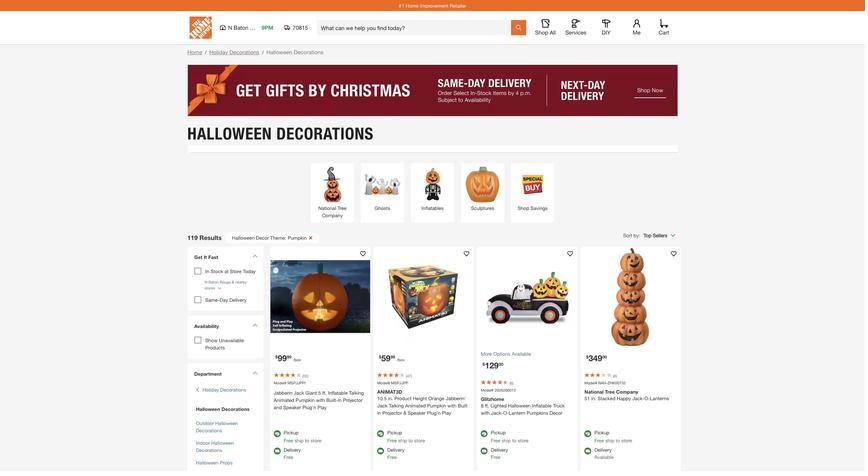 Task type: locate. For each thing, give the bounding box(es) containing it.
1 horizontal spatial jack
[[377, 403, 388, 409]]

plug'n down the 'giant'
[[303, 404, 316, 410]]

( for rah-
[[613, 374, 614, 378]]

jack- inside national tree company 51 in. stacked happy jack-o-lanterns
[[633, 396, 645, 401]]

company
[[322, 212, 343, 218], [616, 389, 638, 395]]

more options available
[[481, 351, 531, 357]]

0 horizontal spatial shop
[[518, 205, 529, 211]]

pickup free ship to store
[[284, 430, 321, 444], [387, 430, 425, 444], [491, 430, 529, 444], [595, 430, 632, 444]]

1 horizontal spatial o-
[[645, 396, 650, 401]]

props
[[220, 460, 233, 465]]

0 vertical spatial rouge
[[250, 24, 266, 31]]

0 horizontal spatial available shipping image
[[377, 448, 384, 455]]

inflatable inside the jabberin jack giant 5 ft. inflatable talking animated pumpkin with built-in projector and speaker plug'n play
[[328, 390, 348, 396]]

0 horizontal spatial play
[[318, 404, 327, 410]]

baton for n baton rouge
[[234, 24, 248, 31]]

2 pickup free ship to store from the left
[[387, 430, 425, 444]]

shop left savings
[[518, 205, 529, 211]]

halloween props link
[[196, 460, 233, 465]]

tree
[[338, 205, 347, 211], [605, 389, 615, 395]]

1 horizontal spatial n
[[228, 24, 232, 31]]

sellers
[[653, 232, 668, 238]]

2 ship from the left
[[398, 438, 407, 444]]

national
[[318, 205, 336, 211], [585, 389, 604, 395]]

n inside n baton rouge & nearby stores
[[205, 280, 207, 284]]

company inside the national tree company
[[322, 212, 343, 218]]

0 horizontal spatial animated
[[274, 397, 294, 403]]

to for model# mspjjpp
[[409, 438, 413, 444]]

1 horizontal spatial available shipping image
[[481, 448, 488, 455]]

theme:
[[270, 235, 286, 241]]

inflatables link
[[415, 166, 451, 212]]

$ 99 99 /box
[[275, 353, 301, 363]]

0 vertical spatial 00
[[602, 354, 607, 359]]

1 horizontal spatial /
[[262, 49, 264, 55]]

1 horizontal spatial delivery free
[[387, 447, 405, 460]]

1 vertical spatial 00
[[499, 361, 503, 367]]

119
[[187, 234, 198, 241]]

2005200013
[[495, 388, 516, 392]]

4 store from the left
[[622, 438, 632, 444]]

plug'n inside the jabberin jack giant 5 ft. inflatable talking animated pumpkin with built-in projector and speaker plug'n play
[[303, 404, 316, 410]]

6 up 2005200013
[[511, 381, 513, 385]]

delivery inside delivery available
[[595, 447, 612, 453]]

shop all button
[[535, 19, 557, 36]]

inflatable up pumpkins
[[532, 403, 552, 409]]

1 horizontal spatial speaker
[[408, 410, 426, 416]]

10.5
[[377, 396, 387, 401]]

national down national tree company image
[[318, 205, 336, 211]]

jabberin jack giant 5 ft. inflatable talking animated pumpkin with built-in projector and speaker plug'n play image
[[270, 246, 370, 347]]

8 ft. lighted halloween inflatable truck with jack-o-lantern pumpkins decor image
[[478, 246, 578, 347]]

animated inside the jabberin jack giant 5 ft. inflatable talking animated pumpkin with built-in projector and speaker plug'n play
[[274, 397, 294, 403]]

tree down national tree company image
[[338, 205, 347, 211]]

( up mspjjppi
[[302, 374, 303, 378]]

1 horizontal spatial rouge
[[250, 24, 266, 31]]

home down the home depot logo
[[187, 49, 202, 55]]

caret icon image inside availability link
[[252, 324, 258, 327]]

1 horizontal spatial 00
[[602, 354, 607, 359]]

speaker right "and"
[[283, 404, 301, 410]]

2 delivery free from the left
[[387, 447, 405, 460]]

holiday decorations link down department "link"
[[203, 386, 246, 393]]

n up stores
[[205, 280, 207, 284]]

with down 8
[[481, 410, 490, 416]]

1 horizontal spatial baton
[[234, 24, 248, 31]]

baton inside n baton rouge & nearby stores
[[208, 280, 219, 284]]

jack- right "happy"
[[633, 396, 645, 401]]

speaker down height
[[408, 410, 426, 416]]

6
[[614, 374, 616, 378], [511, 381, 513, 385]]

services button
[[565, 19, 587, 36]]

n
[[228, 24, 232, 31], [205, 280, 207, 284]]

2 store from the left
[[414, 438, 425, 444]]

talking
[[349, 390, 364, 396], [389, 403, 404, 409]]

0 horizontal spatial available shipping image
[[274, 448, 281, 455]]

0 vertical spatial home
[[406, 3, 419, 8]]

1 horizontal spatial inflatable
[[532, 403, 552, 409]]

1 horizontal spatial company
[[616, 389, 638, 395]]

home / holiday decorations / halloween decorations
[[187, 49, 324, 55]]

6 up zhk00732
[[614, 374, 616, 378]]

1 horizontal spatial home
[[406, 3, 419, 8]]

shop inside 'button'
[[535, 29, 548, 36]]

( up zhk00732
[[613, 374, 614, 378]]

1 horizontal spatial ( 6 )
[[613, 374, 617, 378]]

$ up model# mspjjppi
[[275, 354, 278, 359]]

0 vertical spatial &
[[232, 280, 234, 284]]

00 up model# rah-zhk00732
[[602, 354, 607, 359]]

(
[[302, 374, 303, 378], [406, 374, 407, 378], [613, 374, 614, 378], [510, 381, 511, 385]]

holiday decorations link down n baton rouge
[[209, 49, 259, 55]]

/box right 98
[[397, 357, 405, 362]]

1 vertical spatial home
[[187, 49, 202, 55]]

baton
[[234, 24, 248, 31], [208, 280, 219, 284]]

& down product
[[403, 410, 406, 416]]

2 caret icon image from the top
[[252, 324, 258, 327]]

baton up stores
[[208, 280, 219, 284]]

in.
[[388, 396, 393, 401], [591, 396, 596, 401]]

$ for 99
[[275, 354, 278, 359]]

it
[[204, 254, 207, 260]]

( 6 ) up zhk00732
[[613, 374, 617, 378]]

2 available shipping image from the left
[[481, 448, 488, 455]]

plug'n inside animat3d 10.5 in. product height orange jabberin' jack talking animated pumpkin with built in projector & speaker plug'n play
[[427, 410, 441, 416]]

outdoor
[[196, 420, 214, 426]]

indoor halloween decorations link
[[196, 440, 234, 453]]

halloween inside glitzhome 8 ft. lighted halloween inflatable truck with jack-o-lantern pumpkins decor
[[508, 403, 531, 409]]

1 vertical spatial baton
[[208, 280, 219, 284]]

model# mspjjppi
[[274, 380, 306, 385]]

halloween decorations
[[187, 123, 374, 144], [196, 406, 250, 412]]

1 vertical spatial 6
[[511, 381, 513, 385]]

rouge down the at
[[220, 280, 231, 284]]

company down national tree company image
[[322, 212, 343, 218]]

jabberin'
[[446, 396, 466, 401]]

ft. inside the jabberin jack giant 5 ft. inflatable talking animated pumpkin with built-in projector and speaker plug'n play
[[322, 390, 327, 396]]

70815
[[293, 24, 308, 31]]

0 vertical spatial available
[[512, 351, 531, 357]]

halloween decor theme: pumpkin
[[232, 235, 307, 241]]

caret icon image for availability
[[252, 324, 258, 327]]

home link
[[187, 49, 202, 55]]

in. right 51
[[591, 396, 596, 401]]

day
[[220, 297, 228, 303]]

shop for shop savings
[[518, 205, 529, 211]]

o- inside glitzhome 8 ft. lighted halloween inflatable truck with jack-o-lantern pumpkins decor
[[503, 410, 509, 416]]

1 horizontal spatial projector
[[382, 410, 402, 416]]

department link
[[191, 367, 260, 381]]

talking inside the jabberin jack giant 5 ft. inflatable talking animated pumpkin with built-in projector and speaker plug'n play
[[349, 390, 364, 396]]

0 horizontal spatial in.
[[388, 396, 393, 401]]

( up mspjjpp at the left of the page
[[406, 374, 407, 378]]

me button
[[626, 19, 648, 36]]

inflatables image
[[415, 166, 451, 203]]

55
[[303, 374, 308, 378]]

0 horizontal spatial with
[[316, 397, 325, 403]]

caret icon image for department
[[252, 371, 258, 374]]

1 horizontal spatial animated
[[405, 403, 426, 409]]

national for national tree company 51 in. stacked happy jack-o-lanterns
[[585, 389, 604, 395]]

00 down options
[[499, 361, 503, 367]]

jack down the 10.5
[[377, 403, 388, 409]]

1 horizontal spatial in
[[377, 410, 381, 416]]

0 horizontal spatial national
[[318, 205, 336, 211]]

1 ship from the left
[[295, 438, 304, 444]]

1 /box from the left
[[293, 357, 301, 362]]

pumpkin right theme:
[[288, 235, 307, 241]]

pumpkin down orange
[[427, 403, 446, 409]]

1 available shipping image from the left
[[377, 448, 384, 455]]

0 horizontal spatial available
[[512, 351, 531, 357]]

$ inside "$ 59 98 /box"
[[379, 354, 381, 359]]

1 vertical spatial shop
[[518, 205, 529, 211]]

available for pickup image for model# mspjjppi
[[274, 430, 281, 437]]

1 horizontal spatial available shipping image
[[585, 448, 592, 455]]

1 horizontal spatial shop
[[535, 29, 548, 36]]

available shipping image
[[274, 448, 281, 455], [481, 448, 488, 455]]

available shipping image
[[377, 448, 384, 455], [585, 448, 592, 455]]

shop left all
[[535, 29, 548, 36]]

ship for model# mspjjpp
[[398, 438, 407, 444]]

1 horizontal spatial talking
[[389, 403, 404, 409]]

ft. inside glitzhome 8 ft. lighted halloween inflatable truck with jack-o-lantern pumpkins decor
[[485, 403, 489, 409]]

0 horizontal spatial inflatable
[[328, 390, 348, 396]]

pumpkin down the 'giant'
[[296, 397, 315, 403]]

1 horizontal spatial with
[[448, 403, 457, 409]]

truck
[[553, 403, 565, 409]]

glitzhome
[[481, 396, 504, 402]]

What can we help you find today? search field
[[321, 20, 511, 35]]

0 horizontal spatial jack-
[[491, 410, 503, 416]]

ghosts image
[[364, 166, 401, 203]]

1 vertical spatial jack-
[[491, 410, 503, 416]]

with down 5
[[316, 397, 325, 403]]

projector right built-
[[343, 397, 363, 403]]

1 vertical spatial inflatable
[[532, 403, 552, 409]]

with inside the jabberin jack giant 5 ft. inflatable talking animated pumpkin with built-in projector and speaker plug'n play
[[316, 397, 325, 403]]

0 horizontal spatial in
[[338, 397, 342, 403]]

0 vertical spatial ft.
[[322, 390, 327, 396]]

o- right "happy"
[[645, 396, 650, 401]]

3 store from the left
[[518, 438, 529, 444]]

rah-
[[598, 380, 608, 385]]

1 vertical spatial in
[[377, 410, 381, 416]]

available shipping image for 349
[[585, 448, 592, 455]]

holiday right home link
[[209, 49, 228, 55]]

delivery for model# rah-zhk00732
[[595, 447, 612, 453]]

$ down the 'more'
[[483, 361, 485, 367]]

available shipping image for 3rd available for pickup image from the left
[[481, 448, 488, 455]]

$ inside '$ 99 99 /box'
[[275, 354, 278, 359]]

0 vertical spatial national
[[318, 205, 336, 211]]

1 horizontal spatial &
[[403, 410, 406, 416]]

speaker inside the jabberin jack giant 5 ft. inflatable talking animated pumpkin with built-in projector and speaker plug'n play
[[283, 404, 301, 410]]

2 available for pickup image from the left
[[377, 430, 384, 437]]

talking left the 10.5
[[349, 390, 364, 396]]

get it fast link
[[191, 250, 260, 266]]

2 available shipping image from the left
[[585, 448, 592, 455]]

1 store from the left
[[311, 438, 321, 444]]

indoor
[[196, 440, 210, 446]]

national up 51
[[585, 389, 604, 395]]

store for model# rah-zhk00732
[[622, 438, 632, 444]]

) for rah-
[[616, 374, 617, 378]]

4 available for pickup image from the left
[[585, 430, 592, 437]]

cart
[[659, 29, 669, 36]]

( 6 )
[[613, 374, 617, 378], [510, 381, 514, 385]]

shop savings image
[[515, 166, 551, 203]]

1 vertical spatial talking
[[389, 403, 404, 409]]

o- down lighted
[[503, 410, 509, 416]]

decorations inside holiday decorations link
[[220, 387, 246, 393]]

/
[[205, 49, 207, 55], [262, 49, 264, 55]]

( 6 ) up 2005200013
[[510, 381, 514, 385]]

jack- down lighted
[[491, 410, 503, 416]]

talking inside animat3d 10.5 in. product height orange jabberin' jack talking animated pumpkin with built in projector & speaker plug'n play
[[389, 403, 404, 409]]

/box up mspjjppi
[[293, 357, 301, 362]]

pumpkin inside animat3d 10.5 in. product height orange jabberin' jack talking animated pumpkin with built in projector & speaker plug'n play
[[427, 403, 446, 409]]

sculptures link
[[465, 166, 501, 212]]

0 vertical spatial jack-
[[633, 396, 645, 401]]

0 horizontal spatial projector
[[343, 397, 363, 403]]

home right #1
[[406, 3, 419, 8]]

0 vertical spatial talking
[[349, 390, 364, 396]]

tree inside the national tree company
[[338, 205, 347, 211]]

) for mspjjppi
[[308, 374, 308, 378]]

rouge inside n baton rouge & nearby stores
[[220, 280, 231, 284]]

speaker inside animat3d 10.5 in. product height orange jabberin' jack talking animated pumpkin with built in projector & speaker plug'n play
[[408, 410, 426, 416]]

jack down mspjjppi
[[294, 390, 304, 396]]

1 in. from the left
[[388, 396, 393, 401]]

company for national tree company 51 in. stacked happy jack-o-lanterns
[[616, 389, 638, 395]]

2 to from the left
[[409, 438, 413, 444]]

jack inside animat3d 10.5 in. product height orange jabberin' jack talking animated pumpkin with built in projector & speaker plug'n play
[[377, 403, 388, 409]]

play down built-
[[318, 404, 327, 410]]

0 vertical spatial baton
[[234, 24, 248, 31]]

decor left theme:
[[256, 235, 269, 241]]

animated down "jabberin" at the bottom of the page
[[274, 397, 294, 403]]

model# up "jabberin" at the bottom of the page
[[274, 380, 286, 385]]

1 caret icon image from the top
[[252, 254, 258, 258]]

to
[[305, 438, 309, 444], [409, 438, 413, 444], [512, 438, 517, 444], [616, 438, 620, 444]]

0 horizontal spatial speaker
[[283, 404, 301, 410]]

/box inside "$ 59 98 /box"
[[397, 357, 405, 362]]

/box inside '$ 99 99 /box'
[[293, 357, 301, 362]]

& left nearby
[[232, 280, 234, 284]]

model# 2005200013
[[481, 388, 516, 392]]

/ down 9pm
[[262, 49, 264, 55]]

inflatable for pumpkins
[[532, 403, 552, 409]]

ship for model# rah-zhk00732
[[605, 438, 615, 444]]

available for pickup image for model# rah-zhk00732
[[585, 430, 592, 437]]

/ right home link
[[205, 49, 207, 55]]

model# for model# rah-zhk00732
[[585, 380, 597, 385]]

availability
[[194, 323, 219, 329]]

1 vertical spatial tree
[[605, 389, 615, 395]]

inflatables
[[422, 205, 444, 211]]

1 horizontal spatial available
[[595, 454, 614, 460]]

2 pickup from the left
[[387, 430, 402, 436]]

0 horizontal spatial &
[[232, 280, 234, 284]]

with down the jabberin'
[[448, 403, 457, 409]]

inflatable inside glitzhome 8 ft. lighted halloween inflatable truck with jack-o-lantern pumpkins decor
[[532, 403, 552, 409]]

national tree company 51 in. stacked happy jack-o-lanterns
[[585, 389, 669, 401]]

1 vertical spatial ft.
[[485, 403, 489, 409]]

3 to from the left
[[512, 438, 517, 444]]

0 horizontal spatial plug'n
[[303, 404, 316, 410]]

model# left rah-
[[585, 380, 597, 385]]

0 horizontal spatial decor
[[256, 235, 269, 241]]

1 available shipping image from the left
[[274, 448, 281, 455]]

0 horizontal spatial 6
[[511, 381, 513, 385]]

n for n baton rouge
[[228, 24, 232, 31]]

$ inside $ 349 00
[[586, 354, 589, 359]]

0 horizontal spatial rouge
[[220, 280, 231, 284]]

animated down height
[[405, 403, 426, 409]]

national inside national tree company 51 in. stacked happy jack-o-lanterns
[[585, 389, 604, 395]]

1 horizontal spatial plug'n
[[427, 410, 441, 416]]

zhk00732
[[608, 380, 626, 385]]

plug'n down orange
[[427, 410, 441, 416]]

0 horizontal spatial n
[[205, 280, 207, 284]]

1 available for pickup image from the left
[[274, 430, 281, 437]]

decorations inside halloween decorations link
[[222, 406, 250, 412]]

ship
[[295, 438, 304, 444], [398, 438, 407, 444], [502, 438, 511, 444], [605, 438, 615, 444]]

pickup free ship to store for model# mspjjpp
[[387, 430, 425, 444]]

back caret image
[[196, 386, 199, 393]]

ft. right 5
[[322, 390, 327, 396]]

0 horizontal spatial ( 6 )
[[510, 381, 514, 385]]

inflatable up built-
[[328, 390, 348, 396]]

51 in. stacked happy jack-o-lanterns image
[[581, 246, 681, 347]]

2 in. from the left
[[591, 396, 596, 401]]

shop
[[535, 29, 548, 36], [518, 205, 529, 211]]

height
[[413, 396, 427, 401]]

0 horizontal spatial ft.
[[322, 390, 327, 396]]

( for mspjjpp
[[406, 374, 407, 378]]

holiday
[[209, 49, 228, 55], [203, 387, 219, 393]]

options
[[493, 351, 510, 357]]

inflatable for in
[[328, 390, 348, 396]]

$ up model# rah-zhk00732
[[586, 354, 589, 359]]

decor down truck
[[550, 410, 563, 416]]

play down the jabberin'
[[442, 410, 451, 416]]

national tree company image
[[314, 166, 351, 203]]

2 vertical spatial caret icon image
[[252, 371, 258, 374]]

model#
[[274, 380, 286, 385], [377, 380, 390, 385], [585, 380, 597, 385], [481, 388, 494, 392]]

1 pickup from the left
[[284, 430, 299, 436]]

model# up glitzhome
[[481, 388, 494, 392]]

delivery
[[229, 297, 247, 303], [284, 447, 301, 453], [387, 447, 405, 453], [491, 447, 508, 453], [595, 447, 612, 453]]

1 horizontal spatial 6
[[614, 374, 616, 378]]

1 vertical spatial &
[[403, 410, 406, 416]]

1 vertical spatial projector
[[382, 410, 402, 416]]

4 pickup free ship to store from the left
[[595, 430, 632, 444]]

available for pickup image
[[274, 430, 281, 437], [377, 430, 384, 437], [481, 430, 488, 437], [585, 430, 592, 437]]

4 pickup from the left
[[595, 430, 610, 436]]

0 horizontal spatial baton
[[208, 280, 219, 284]]

animated
[[274, 397, 294, 403], [405, 403, 426, 409]]

rouge up the home / holiday decorations / halloween decorations
[[250, 24, 266, 31]]

98
[[391, 354, 395, 359]]

0 vertical spatial company
[[322, 212, 343, 218]]

ghosts
[[375, 205, 390, 211]]

00 for 349
[[602, 354, 607, 359]]

1 to from the left
[[305, 438, 309, 444]]

3 caret icon image from the top
[[252, 371, 258, 374]]

& inside animat3d 10.5 in. product height orange jabberin' jack talking animated pumpkin with built in projector & speaker plug'n play
[[403, 410, 406, 416]]

decor inside button
[[256, 235, 269, 241]]

00 inside $ 349 00
[[602, 354, 607, 359]]

shop savings
[[518, 205, 548, 211]]

$ left 98
[[379, 354, 381, 359]]

baton left 9pm
[[234, 24, 248, 31]]

0 vertical spatial caret icon image
[[252, 254, 258, 258]]

in. down animat3d
[[388, 396, 393, 401]]

store for model# mspjjpp
[[414, 438, 425, 444]]

results
[[199, 234, 222, 241]]

outdoor halloween decorations link
[[196, 420, 238, 433]]

holiday right back caret "icon"
[[203, 387, 219, 393]]

projector down the 10.5
[[382, 410, 402, 416]]

0 horizontal spatial 00
[[499, 361, 503, 367]]

tree inside national tree company 51 in. stacked happy jack-o-lanterns
[[605, 389, 615, 395]]

$ inside $ 129 00
[[483, 361, 485, 367]]

jack inside the jabberin jack giant 5 ft. inflatable talking animated pumpkin with built-in projector and speaker plug'n play
[[294, 390, 304, 396]]

0 vertical spatial ( 6 )
[[613, 374, 617, 378]]

1 horizontal spatial national
[[585, 389, 604, 395]]

0 horizontal spatial tree
[[338, 205, 347, 211]]

jack-
[[633, 396, 645, 401], [491, 410, 503, 416]]

caret icon image inside department "link"
[[252, 371, 258, 374]]

59
[[381, 353, 391, 363]]

tree up 'stacked'
[[605, 389, 615, 395]]

4 ship from the left
[[605, 438, 615, 444]]

halloween inside outdoor halloween decorations
[[215, 420, 238, 426]]

store for model# mspjjppi
[[311, 438, 321, 444]]

1 vertical spatial available
[[595, 454, 614, 460]]

baton for n baton rouge & nearby stores
[[208, 280, 219, 284]]

national inside the national tree company
[[318, 205, 336, 211]]

model# up animat3d
[[377, 380, 390, 385]]

1 vertical spatial caret icon image
[[252, 324, 258, 327]]

o-
[[645, 396, 650, 401], [503, 410, 509, 416]]

1 horizontal spatial ft.
[[485, 403, 489, 409]]

caret icon image inside get it fast link
[[252, 254, 258, 258]]

0 vertical spatial jack
[[294, 390, 304, 396]]

2 /box from the left
[[397, 357, 405, 362]]

1 delivery free from the left
[[284, 447, 301, 460]]

ft.
[[322, 390, 327, 396], [485, 403, 489, 409]]

0 vertical spatial inflatable
[[328, 390, 348, 396]]

in stock at store today link
[[205, 268, 256, 274]]

1 horizontal spatial decor
[[550, 410, 563, 416]]

0 horizontal spatial delivery free
[[284, 447, 301, 460]]

sculptures image
[[465, 166, 501, 203]]

10.5 in. product height orange jabberin' jack talking animated pumpkin with built in projector & speaker plug'n play image
[[374, 246, 474, 347]]

company inside national tree company 51 in. stacked happy jack-o-lanterns
[[616, 389, 638, 395]]

in
[[205, 268, 209, 274]]

0 vertical spatial o-
[[645, 396, 650, 401]]

1 vertical spatial decor
[[550, 410, 563, 416]]

0 vertical spatial in
[[338, 397, 342, 403]]

1 horizontal spatial play
[[442, 410, 451, 416]]

caret icon image
[[252, 254, 258, 258], [252, 324, 258, 327], [252, 371, 258, 374]]

projector inside the jabberin jack giant 5 ft. inflatable talking animated pumpkin with built-in projector and speaker plug'n play
[[343, 397, 363, 403]]

rouge
[[250, 24, 266, 31], [220, 280, 231, 284]]

delivery free for 99
[[284, 447, 301, 460]]

n right the home depot logo
[[228, 24, 232, 31]]

70815 button
[[284, 24, 308, 31]]

4 to from the left
[[616, 438, 620, 444]]

sculptures
[[471, 205, 494, 211]]

2 horizontal spatial delivery free
[[491, 447, 508, 460]]

$
[[275, 354, 278, 359], [379, 354, 381, 359], [586, 354, 589, 359], [483, 361, 485, 367]]

1 horizontal spatial /box
[[397, 357, 405, 362]]

company up "happy"
[[616, 389, 638, 395]]

1 vertical spatial jack
[[377, 403, 388, 409]]

1 vertical spatial rouge
[[220, 280, 231, 284]]

talking down product
[[389, 403, 404, 409]]

in inside animat3d 10.5 in. product height orange jabberin' jack talking animated pumpkin with built in projector & speaker plug'n play
[[377, 410, 381, 416]]

sort by: top sellers
[[623, 232, 668, 238]]

ft. right 8
[[485, 403, 489, 409]]

00 inside $ 129 00
[[499, 361, 503, 367]]

1 pickup free ship to store from the left
[[284, 430, 321, 444]]

stores
[[205, 286, 215, 290]]



Task type: vqa. For each thing, say whether or not it's contained in the screenshot.
caret icon
yes



Task type: describe. For each thing, give the bounding box(es) containing it.
00 for 129
[[499, 361, 503, 367]]

sponsored banner image
[[187, 65, 678, 116]]

national for national tree company
[[318, 205, 336, 211]]

and
[[274, 404, 282, 410]]

play inside the jabberin jack giant 5 ft. inflatable talking animated pumpkin with built-in projector and speaker plug'n play
[[318, 404, 327, 410]]

built
[[458, 403, 468, 409]]

( for mspjjppi
[[302, 374, 303, 378]]

pickup free ship to store for model# mspjjppi
[[284, 430, 321, 444]]

( up 2005200013
[[510, 381, 511, 385]]

show
[[205, 337, 218, 343]]

play inside animat3d 10.5 in. product height orange jabberin' jack talking animated pumpkin with built in projector & speaker plug'n play
[[442, 410, 451, 416]]

/box for 99
[[293, 357, 301, 362]]

decor inside glitzhome 8 ft. lighted halloween inflatable truck with jack-o-lantern pumpkins decor
[[550, 410, 563, 416]]

0 vertical spatial holiday
[[209, 49, 228, 55]]

rouge for n baton rouge
[[250, 24, 266, 31]]

halloween decorations link
[[194, 405, 256, 413]]

1 vertical spatial ( 6 )
[[510, 381, 514, 385]]

n baton rouge
[[228, 24, 266, 31]]

more options available link
[[481, 350, 574, 357]]

3 pickup from the left
[[491, 430, 506, 436]]

animat3d
[[377, 389, 402, 395]]

pickup for model# mspjjppi
[[284, 430, 299, 436]]

holiday decorations
[[203, 387, 246, 393]]

delivery available
[[595, 447, 614, 460]]

national tree company link
[[314, 166, 351, 219]]

department
[[194, 371, 222, 377]]

$ for 349
[[586, 354, 589, 359]]

( 55 )
[[302, 374, 308, 378]]

jack- inside glitzhome 8 ft. lighted halloween inflatable truck with jack-o-lantern pumpkins decor
[[491, 410, 503, 416]]

shop all
[[535, 29, 556, 36]]

129
[[485, 360, 499, 370]]

the home depot logo image
[[189, 17, 212, 39]]

indoor halloween decorations
[[196, 440, 234, 453]]

halloween inside button
[[232, 235, 255, 241]]

pickup for model# mspjjpp
[[387, 430, 402, 436]]

halloween decorations inside halloween decorations link
[[196, 406, 250, 412]]

model# for model# 2005200013
[[481, 388, 494, 392]]

1 vertical spatial holiday
[[203, 387, 219, 393]]

tree for national tree company
[[338, 205, 347, 211]]

at
[[225, 268, 229, 274]]

model# rah-zhk00732
[[585, 380, 626, 385]]

in. inside national tree company 51 in. stacked happy jack-o-lanterns
[[591, 396, 596, 401]]

same-day delivery
[[205, 297, 247, 303]]

/box for 59
[[397, 357, 405, 362]]

all
[[550, 29, 556, 36]]

diy button
[[595, 19, 617, 36]]

product
[[395, 396, 412, 401]]

1 / from the left
[[205, 49, 207, 55]]

lighted
[[491, 403, 507, 409]]

jabberin jack giant 5 ft. inflatable talking animated pumpkin with built-in projector and speaker plug'n play link
[[274, 389, 367, 411]]

retailer
[[450, 3, 466, 8]]

n baton rouge & nearby stores
[[205, 280, 247, 290]]

get it fast
[[194, 254, 218, 260]]

0 horizontal spatial home
[[187, 49, 202, 55]]

delivery for model# mspjjpp
[[387, 447, 405, 453]]

n for n baton rouge & nearby stores
[[205, 280, 207, 284]]

shop for shop all
[[535, 29, 548, 36]]

99 inside '$ 99 99 /box'
[[287, 354, 292, 359]]

pickup free ship to store for model# rah-zhk00732
[[595, 430, 632, 444]]

with inside animat3d 10.5 in. product height orange jabberin' jack talking animated pumpkin with built in projector & speaker plug'n play
[[448, 403, 457, 409]]

$ for 59
[[379, 354, 381, 359]]

tree for national tree company 51 in. stacked happy jack-o-lanterns
[[605, 389, 615, 395]]

) for mspjjpp
[[411, 374, 412, 378]]

1 vertical spatial holiday decorations link
[[203, 386, 246, 393]]

mspjjppi
[[288, 380, 306, 385]]

model# mspjjpp
[[377, 380, 408, 385]]

decorations inside outdoor halloween decorations
[[196, 427, 222, 433]]

halloween props
[[196, 460, 233, 465]]

me
[[633, 29, 641, 36]]

#1
[[399, 3, 404, 8]]

pumpkin inside halloween decor theme: pumpkin button
[[288, 235, 307, 241]]

47
[[407, 374, 411, 378]]

5
[[318, 390, 321, 396]]

2 / from the left
[[262, 49, 264, 55]]

animated inside animat3d 10.5 in. product height orange jabberin' jack talking animated pumpkin with built in projector & speaker plug'n play
[[405, 403, 426, 409]]

rouge for n baton rouge & nearby stores
[[220, 280, 231, 284]]

in. inside animat3d 10.5 in. product height orange jabberin' jack talking animated pumpkin with built in projector & speaker plug'n play
[[388, 396, 393, 401]]

caret icon image for get it fast
[[252, 254, 258, 258]]

9pm
[[262, 24, 273, 31]]

unavailable
[[219, 337, 244, 343]]

halloween decor theme: pumpkin button
[[225, 233, 320, 243]]

to for model# mspjjppi
[[305, 438, 309, 444]]

mspjjpp
[[391, 380, 408, 385]]

stock
[[211, 268, 223, 274]]

improvement
[[420, 3, 449, 8]]

national tree company
[[318, 205, 347, 218]]

$ 129 00
[[483, 360, 503, 370]]

available shipping image for /box
[[377, 448, 384, 455]]

same-
[[205, 297, 220, 303]]

3 delivery free from the left
[[491, 447, 508, 460]]

savings
[[531, 205, 548, 211]]

halloween inside indoor halloween decorations
[[211, 440, 234, 446]]

0 vertical spatial 6
[[614, 374, 616, 378]]

jabberin
[[274, 390, 293, 396]]

available shipping image for available for pickup image for model# mspjjppi
[[274, 448, 281, 455]]

built-
[[326, 397, 338, 403]]

delivery for model# mspjjppi
[[284, 447, 301, 453]]

show unavailable products link
[[205, 337, 244, 350]]

0 vertical spatial holiday decorations link
[[209, 49, 259, 55]]

available for pickup image for model# mspjjpp
[[377, 430, 384, 437]]

projector inside animat3d 10.5 in. product height orange jabberin' jack talking animated pumpkin with built in projector & speaker plug'n play
[[382, 410, 402, 416]]

3 available for pickup image from the left
[[481, 430, 488, 437]]

fast
[[208, 254, 218, 260]]

diy
[[602, 29, 611, 36]]

$ 349 00
[[586, 353, 607, 363]]

in stock at store today
[[205, 268, 256, 274]]

model# for model# mspjjppi
[[274, 380, 286, 385]]

51
[[585, 396, 590, 401]]

3 ship from the left
[[502, 438, 511, 444]]

( 47 )
[[406, 374, 412, 378]]

services
[[565, 29, 587, 36]]

$ for 129
[[483, 361, 485, 367]]

by:
[[634, 232, 640, 238]]

happy
[[617, 396, 631, 401]]

shop savings link
[[515, 166, 551, 212]]

119 results
[[187, 234, 222, 241]]

products
[[205, 345, 225, 350]]

nearby
[[235, 280, 247, 284]]

model# for model# mspjjpp
[[377, 380, 390, 385]]

in inside the jabberin jack giant 5 ft. inflatable talking animated pumpkin with built-in projector and speaker plug'n play
[[338, 397, 342, 403]]

giant
[[305, 390, 317, 396]]

company for national tree company
[[322, 212, 343, 218]]

o- inside national tree company 51 in. stacked happy jack-o-lanterns
[[645, 396, 650, 401]]

lanterns
[[650, 396, 669, 401]]

orange
[[429, 396, 444, 401]]

with inside glitzhome 8 ft. lighted halloween inflatable truck with jack-o-lantern pumpkins decor
[[481, 410, 490, 416]]

decorations inside indoor halloween decorations
[[196, 447, 222, 453]]

ship for model# mspjjppi
[[295, 438, 304, 444]]

$ 59 98 /box
[[379, 353, 405, 363]]

to for model# rah-zhk00732
[[616, 438, 620, 444]]

get
[[194, 254, 202, 260]]

ghosts link
[[364, 166, 401, 212]]

pickup for model# rah-zhk00732
[[595, 430, 610, 436]]

cart link
[[656, 19, 672, 36]]

lantern
[[509, 410, 525, 416]]

& inside n baton rouge & nearby stores
[[232, 280, 234, 284]]

0 vertical spatial halloween decorations
[[187, 123, 374, 144]]

3 pickup free ship to store from the left
[[491, 430, 529, 444]]

pumpkin inside the jabberin jack giant 5 ft. inflatable talking animated pumpkin with built-in projector and speaker plug'n play
[[296, 397, 315, 403]]

show unavailable products
[[205, 337, 244, 350]]

delivery free for 59
[[387, 447, 405, 460]]

#1 home improvement retailer
[[399, 3, 466, 8]]



